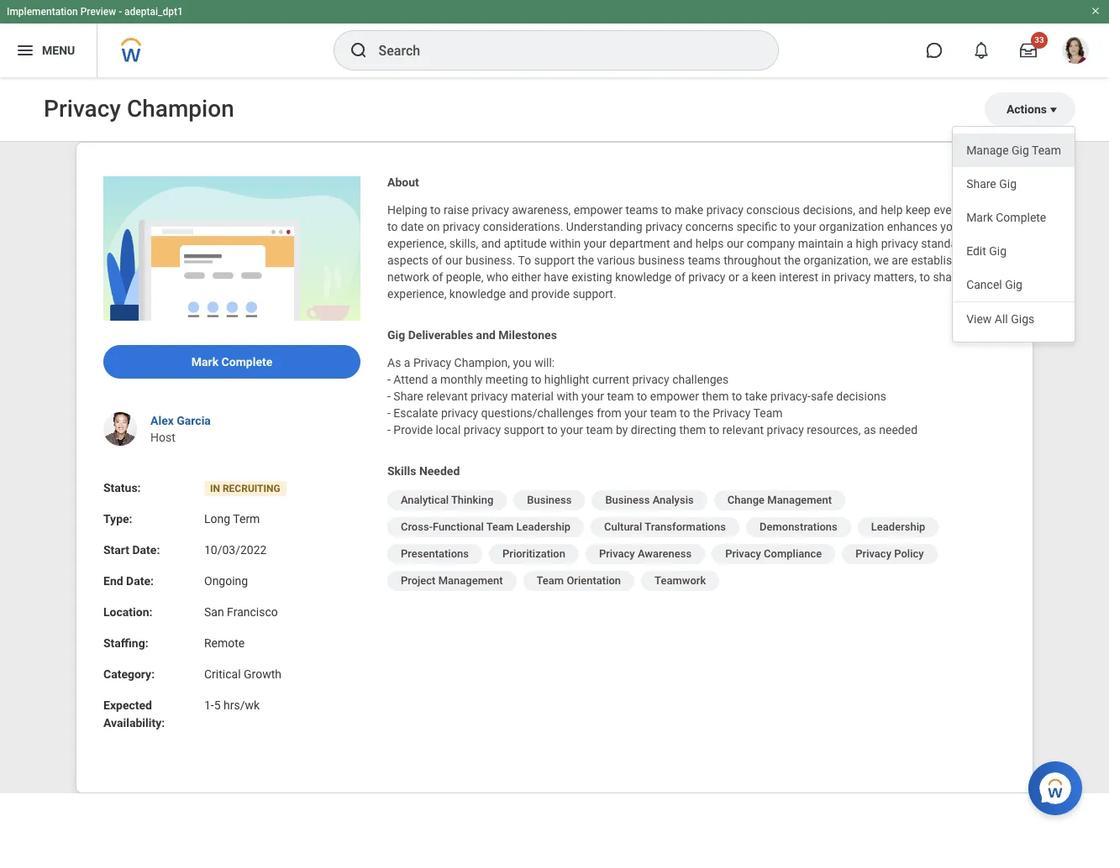 Task type: describe. For each thing, give the bounding box(es) containing it.
meeting
[[486, 373, 528, 387]]

san francisco
[[204, 606, 278, 619]]

thinking
[[451, 494, 494, 507]]

either
[[512, 271, 541, 284]]

in recruiting
[[210, 483, 280, 495]]

material
[[511, 390, 554, 403]]

people,
[[446, 271, 484, 284]]

aspects
[[387, 254, 429, 267]]

support.
[[573, 287, 617, 301]]

everyone
[[934, 203, 981, 217]]

organization,
[[804, 254, 871, 267]]

change management
[[728, 494, 832, 507]]

we
[[874, 254, 889, 267]]

compliance
[[764, 548, 822, 561]]

prioritization
[[503, 548, 566, 561]]

recruiting
[[223, 483, 280, 495]]

of right aspects
[[432, 254, 443, 267]]

matters,
[[874, 271, 917, 284]]

mark inside button
[[191, 356, 219, 369]]

keep
[[906, 203, 931, 217]]

francisco
[[227, 606, 278, 619]]

monthly
[[440, 373, 483, 387]]

questions/challenges
[[481, 407, 594, 420]]

all
[[995, 312, 1008, 326]]

throughout
[[724, 254, 781, 267]]

view all gigs
[[967, 312, 1035, 326]]

your down the everyone
[[941, 220, 963, 234]]

privacy up local
[[441, 407, 478, 420]]

0 vertical spatial knowledge
[[615, 271, 672, 284]]

privacy left or
[[688, 271, 726, 284]]

helping
[[387, 203, 427, 217]]

privacy down the meeting
[[471, 390, 508, 403]]

network
[[387, 271, 430, 284]]

0 vertical spatial team
[[607, 390, 634, 403]]

awareness
[[638, 548, 692, 561]]

view
[[967, 312, 992, 326]]

are
[[892, 254, 908, 267]]

mark complete inside button
[[191, 356, 273, 369]]

will:
[[535, 356, 555, 370]]

and down either
[[509, 287, 529, 301]]

of down business
[[675, 271, 686, 284]]

type:
[[103, 513, 132, 526]]

support inside as a privacy champion, you will: - attend a monthly meeting to highlight current privacy challenges - share relevant privacy material with your team to empower them to take privacy-safe decisions - escalate privacy questions/challenges from your team to the privacy team - provide local privacy support to your team by directing them to relevant privacy resources, as needed
[[504, 424, 544, 437]]

privacy up skills, at left
[[443, 220, 480, 234]]

cross-functional team leadership
[[401, 521, 571, 534]]

san
[[204, 606, 224, 619]]

maintain
[[798, 237, 844, 250]]

enhances
[[887, 220, 938, 234]]

privacy up attend at the top left
[[413, 356, 451, 370]]

implementation preview -   adeptai_dpt1 banner
[[0, 0, 1109, 77]]

privacy compliance
[[725, 548, 822, 561]]

close environment banner image
[[1091, 6, 1101, 16]]

1 vertical spatial teams
[[688, 254, 721, 267]]

complete inside button
[[222, 356, 273, 369]]

privacy for privacy policy
[[856, 548, 892, 561]]

helps
[[696, 237, 724, 250]]

edit
[[967, 245, 986, 258]]

implementation preview -   adeptai_dpt1
[[7, 6, 183, 18]]

1 vertical spatial relevant
[[723, 424, 764, 437]]

to
[[518, 254, 531, 267]]

privacy policy
[[856, 548, 924, 561]]

ongoing
[[204, 575, 248, 588]]

privacy for privacy awareness
[[599, 548, 635, 561]]

0 horizontal spatial teams
[[626, 203, 659, 217]]

privacy down privacy-
[[767, 424, 804, 437]]

growth
[[244, 668, 281, 682]]

0 vertical spatial our
[[727, 237, 744, 250]]

considerations.
[[483, 220, 563, 234]]

empower inside 'helping to raise privacy awareness, empower teams to make privacy conscious decisions, and help keep everyone up to date on privacy considerations. understanding privacy concerns specific to your organization enhances your experience, skills, and aptitude within your department and helps our company maintain a high privacy standard in all aspects of our business. to support the various business teams throughout the organization, we are establishing a network of people, who either have existing knowledge of privacy or a keen interest in privacy matters, to share experience, knowledge and provide support.'
[[574, 203, 623, 217]]

end
[[103, 575, 123, 588]]

manage gig team
[[967, 144, 1061, 157]]

edit gig
[[967, 245, 1007, 258]]

presentations
[[401, 548, 469, 561]]

change
[[728, 494, 765, 507]]

high
[[856, 237, 878, 250]]

establishing
[[911, 254, 975, 267]]

all
[[983, 237, 995, 250]]

team down thinking
[[486, 521, 514, 534]]

5
[[214, 699, 221, 713]]

2 vertical spatial team
[[586, 424, 613, 437]]

understanding
[[566, 220, 643, 234]]

cancel
[[967, 278, 1002, 292]]

department
[[609, 237, 670, 250]]

gig deliverables and milestones
[[387, 329, 557, 342]]

your down with
[[561, 424, 583, 437]]

term
[[233, 513, 260, 526]]

profile logan mcneil element
[[1052, 32, 1099, 69]]

0 horizontal spatial the
[[578, 254, 594, 267]]

date: for end date:
[[126, 575, 154, 588]]

and up champion,
[[476, 329, 496, 342]]

team down caret down image
[[1032, 144, 1061, 157]]

0 vertical spatial mark complete
[[967, 211, 1047, 224]]

hrs/wk
[[224, 699, 260, 713]]

0 horizontal spatial in
[[822, 271, 831, 284]]

category:
[[103, 668, 155, 682]]

and up 'organization'
[[859, 203, 878, 217]]

2 leadership from the left
[[871, 521, 926, 534]]

provide
[[394, 424, 433, 437]]

share gig
[[967, 177, 1017, 191]]

team orientation
[[537, 575, 621, 587]]

current
[[592, 373, 629, 387]]

empower inside as a privacy champion, you will: - attend a monthly meeting to highlight current privacy challenges - share relevant privacy material with your team to empower them to take privacy-safe decisions - escalate privacy questions/challenges from your team to the privacy team - provide local privacy support to your team by directing them to relevant privacy resources, as needed
[[650, 390, 699, 403]]

1 experience, from the top
[[387, 237, 447, 250]]

privacy up department
[[646, 220, 683, 234]]

date: for start date:
[[132, 544, 160, 557]]

1 vertical spatial them
[[679, 424, 706, 437]]

share inside as a privacy champion, you will: - attend a monthly meeting to highlight current privacy challenges - share relevant privacy material with your team to empower them to take privacy-safe decisions - escalate privacy questions/challenges from your team to the privacy team - provide local privacy support to your team by directing them to relevant privacy resources, as needed
[[394, 390, 424, 403]]

challenges
[[672, 373, 729, 387]]

2 horizontal spatial the
[[784, 254, 801, 267]]

0 vertical spatial relevant
[[426, 390, 468, 403]]

alex garcia link
[[150, 414, 211, 428]]

privacy right local
[[464, 424, 501, 437]]

in
[[210, 483, 220, 495]]

1 leadership from the left
[[516, 521, 571, 534]]

raise
[[444, 203, 469, 217]]

safe
[[811, 390, 834, 403]]

a right or
[[742, 271, 749, 284]]

needed
[[419, 465, 460, 478]]

awareness,
[[512, 203, 571, 217]]



Task type: vqa. For each thing, say whether or not it's contained in the screenshot.
Process's Request Flexible Work Arrangement: Jacqueline Desjardins link
no



Task type: locate. For each thing, give the bounding box(es) containing it.
support up have at top
[[534, 254, 575, 267]]

team down "current"
[[607, 390, 634, 403]]

make
[[675, 203, 704, 217]]

1 vertical spatial share
[[394, 390, 424, 403]]

privacy down take
[[713, 407, 751, 420]]

standard
[[921, 237, 968, 250]]

0 vertical spatial management
[[768, 494, 832, 507]]

gig up as
[[387, 329, 405, 342]]

management for project management
[[438, 575, 503, 587]]

business for business
[[527, 494, 572, 507]]

-
[[119, 6, 122, 18], [387, 373, 391, 387], [387, 390, 391, 403], [387, 407, 391, 420], [387, 424, 391, 437]]

implementation
[[7, 6, 78, 18]]

needed
[[879, 424, 918, 437]]

mark up garcia
[[191, 356, 219, 369]]

1 vertical spatial knowledge
[[450, 287, 506, 301]]

team inside as a privacy champion, you will: - attend a monthly meeting to highlight current privacy challenges - share relevant privacy material with your team to empower them to take privacy-safe decisions - escalate privacy questions/challenges from your team to the privacy team - provide local privacy support to your team by directing them to relevant privacy resources, as needed
[[753, 407, 783, 420]]

1 vertical spatial empower
[[650, 390, 699, 403]]

with
[[557, 390, 579, 403]]

have
[[544, 271, 569, 284]]

empower up understanding
[[574, 203, 623, 217]]

1 vertical spatial mark
[[191, 356, 219, 369]]

in down organization,
[[822, 271, 831, 284]]

the down challenges
[[693, 407, 710, 420]]

aptitude
[[504, 237, 547, 250]]

gig for cancel
[[1005, 278, 1023, 292]]

and left helps
[[673, 237, 693, 250]]

by
[[616, 424, 628, 437]]

2 experience, from the top
[[387, 287, 447, 301]]

team up directing
[[650, 407, 677, 420]]

0 vertical spatial support
[[534, 254, 575, 267]]

business up prioritization at the bottom
[[527, 494, 572, 507]]

location:
[[103, 606, 153, 619]]

1 business from the left
[[527, 494, 572, 507]]

1-5 hrs/wk
[[204, 699, 260, 713]]

leadership up the privacy policy
[[871, 521, 926, 534]]

1 horizontal spatial our
[[727, 237, 744, 250]]

management for change management
[[768, 494, 832, 507]]

0 vertical spatial in
[[971, 237, 980, 250]]

project
[[401, 575, 436, 587]]

1 vertical spatial support
[[504, 424, 544, 437]]

0 horizontal spatial relevant
[[426, 390, 468, 403]]

complete
[[996, 211, 1047, 224], [222, 356, 273, 369]]

host
[[150, 431, 175, 445]]

business up cultural
[[605, 494, 650, 507]]

business
[[527, 494, 572, 507], [605, 494, 650, 507]]

1 vertical spatial complete
[[222, 356, 273, 369]]

1 horizontal spatial in
[[971, 237, 980, 250]]

1 horizontal spatial share
[[967, 177, 997, 191]]

who
[[487, 271, 509, 284]]

gig down manage gig team
[[999, 177, 1017, 191]]

notifications large image
[[973, 42, 990, 59]]

and up business.
[[481, 237, 501, 250]]

experience, down 'network'
[[387, 287, 447, 301]]

a down 'organization'
[[847, 237, 853, 250]]

support inside 'helping to raise privacy awareness, empower teams to make privacy conscious decisions, and help keep everyone up to date on privacy considerations. understanding privacy concerns specific to your organization enhances your experience, skills, and aptitude within your department and helps our company maintain a high privacy standard in all aspects of our business. to support the various business teams throughout the organization, we are establishing a network of people, who either have existing knowledge of privacy or a keen interest in privacy matters, to share experience, knowledge and provide support.'
[[534, 254, 575, 267]]

up
[[984, 203, 997, 217]]

alex garcia host
[[150, 414, 211, 445]]

privacy-
[[770, 390, 811, 403]]

remote
[[204, 637, 245, 651]]

0 horizontal spatial knowledge
[[450, 287, 506, 301]]

team down from
[[586, 424, 613, 437]]

analytical
[[401, 494, 449, 507]]

0 horizontal spatial empower
[[574, 203, 623, 217]]

expected availability:
[[103, 699, 165, 730]]

privacy right "current"
[[632, 373, 670, 387]]

privacy down organization,
[[834, 271, 871, 284]]

gig right edit
[[989, 245, 1007, 258]]

date: right start
[[132, 544, 160, 557]]

search image
[[348, 40, 369, 61]]

escalate
[[394, 407, 438, 420]]

teamwork
[[655, 575, 706, 587]]

actions
[[1007, 103, 1047, 116]]

teams down helps
[[688, 254, 721, 267]]

help
[[881, 203, 903, 217]]

0 vertical spatial experience,
[[387, 237, 447, 250]]

leadership
[[516, 521, 571, 534], [871, 521, 926, 534]]

decisions,
[[803, 203, 856, 217]]

inbox large image
[[1020, 42, 1037, 59]]

your down understanding
[[584, 237, 607, 250]]

0 horizontal spatial mark complete
[[191, 356, 273, 369]]

1 horizontal spatial business
[[605, 494, 650, 507]]

them
[[702, 390, 729, 403], [679, 424, 706, 437]]

start
[[103, 544, 129, 557]]

1 horizontal spatial knowledge
[[615, 271, 672, 284]]

0 vertical spatial them
[[702, 390, 729, 403]]

highlight
[[544, 373, 590, 387]]

experience,
[[387, 237, 447, 250], [387, 287, 447, 301]]

share
[[967, 177, 997, 191], [394, 390, 424, 403]]

demonstrations
[[760, 521, 838, 534]]

support down questions/challenges
[[504, 424, 544, 437]]

date
[[401, 220, 424, 234]]

1 vertical spatial in
[[822, 271, 831, 284]]

privacy left "policy"
[[856, 548, 892, 561]]

a down the all
[[978, 254, 984, 267]]

1 vertical spatial mark complete
[[191, 356, 273, 369]]

caret down image
[[1047, 103, 1061, 117]]

in
[[971, 237, 980, 250], [822, 271, 831, 284]]

empower down challenges
[[650, 390, 699, 403]]

or
[[729, 271, 739, 284]]

your
[[794, 220, 816, 234], [941, 220, 963, 234], [584, 237, 607, 250], [582, 390, 604, 403], [625, 407, 647, 420], [561, 424, 583, 437]]

company
[[747, 237, 795, 250]]

0 horizontal spatial mark
[[191, 356, 219, 369]]

them down challenges
[[702, 390, 729, 403]]

orientation
[[567, 575, 621, 587]]

in left the all
[[971, 237, 980, 250]]

and
[[859, 203, 878, 217], [481, 237, 501, 250], [673, 237, 693, 250], [509, 287, 529, 301], [476, 329, 496, 342]]

1 horizontal spatial relevant
[[723, 424, 764, 437]]

1 vertical spatial our
[[445, 254, 463, 267]]

alex
[[150, 414, 174, 428]]

teams up department
[[626, 203, 659, 217]]

1 vertical spatial date:
[[126, 575, 154, 588]]

manage
[[967, 144, 1009, 157]]

mark complete button
[[103, 346, 361, 379]]

0 vertical spatial complete
[[996, 211, 1047, 224]]

1 vertical spatial management
[[438, 575, 503, 587]]

as
[[864, 424, 876, 437]]

0 horizontal spatial business
[[527, 494, 572, 507]]

1 vertical spatial experience,
[[387, 287, 447, 301]]

project management
[[401, 575, 503, 587]]

gig for edit
[[989, 245, 1007, 258]]

mark complete up garcia
[[191, 356, 273, 369]]

management down the presentations
[[438, 575, 503, 587]]

relevant down monthly
[[426, 390, 468, 403]]

a
[[847, 237, 853, 250], [978, 254, 984, 267], [742, 271, 749, 284], [404, 356, 410, 370], [431, 373, 438, 387]]

business analysis
[[605, 494, 694, 507]]

actions button
[[985, 92, 1076, 126]]

cultural
[[604, 521, 642, 534]]

business.
[[466, 254, 515, 267]]

your up maintain
[[794, 220, 816, 234]]

our down skills, at left
[[445, 254, 463, 267]]

a right attend at the top left
[[431, 373, 438, 387]]

analysis
[[653, 494, 694, 507]]

keen
[[751, 271, 776, 284]]

experience, down date
[[387, 237, 447, 250]]

interest
[[779, 271, 819, 284]]

privacy down cultural
[[599, 548, 635, 561]]

0 horizontal spatial management
[[438, 575, 503, 587]]

date: right end
[[126, 575, 154, 588]]

milestones
[[499, 329, 557, 342]]

them right directing
[[679, 424, 706, 437]]

mark complete up the all
[[967, 211, 1047, 224]]

2 business from the left
[[605, 494, 650, 507]]

our up throughout
[[727, 237, 744, 250]]

1 horizontal spatial mark complete
[[967, 211, 1047, 224]]

1 horizontal spatial the
[[693, 407, 710, 420]]

critical growth
[[204, 668, 281, 682]]

privacy right raise
[[472, 203, 509, 217]]

team down take
[[753, 407, 783, 420]]

1 horizontal spatial management
[[768, 494, 832, 507]]

1 horizontal spatial mark
[[967, 211, 993, 224]]

date:
[[132, 544, 160, 557], [126, 575, 154, 588]]

as a privacy champion, you will: - attend a monthly meeting to highlight current privacy challenges - share relevant privacy material with your team to empower them to take privacy-safe decisions - escalate privacy questions/challenges from your team to the privacy team - provide local privacy support to your team by directing them to relevant privacy resources, as needed
[[387, 356, 918, 437]]

share up up
[[967, 177, 997, 191]]

conscious
[[747, 203, 800, 217]]

team down prioritization at the bottom
[[537, 575, 564, 587]]

0 horizontal spatial leadership
[[516, 521, 571, 534]]

policy
[[894, 548, 924, 561]]

management up demonstrations
[[768, 494, 832, 507]]

privacy up are
[[881, 237, 918, 250]]

mark up the all
[[967, 211, 993, 224]]

business
[[638, 254, 685, 267]]

end date:
[[103, 575, 154, 588]]

relevant down take
[[723, 424, 764, 437]]

decisions
[[836, 390, 887, 403]]

knowledge down people,
[[450, 287, 506, 301]]

availability:
[[103, 717, 165, 730]]

1 horizontal spatial leadership
[[871, 521, 926, 534]]

0 vertical spatial date:
[[132, 544, 160, 557]]

your up from
[[582, 390, 604, 403]]

start date:
[[103, 544, 160, 557]]

skills needed
[[387, 465, 460, 478]]

expected
[[103, 699, 152, 713]]

privacy left compliance
[[725, 548, 761, 561]]

privacy for privacy compliance
[[725, 548, 761, 561]]

leadership up prioritization at the bottom
[[516, 521, 571, 534]]

gig right manage
[[1012, 144, 1029, 157]]

0 horizontal spatial complete
[[222, 356, 273, 369]]

the inside as a privacy champion, you will: - attend a monthly meeting to highlight current privacy challenges - share relevant privacy material with your team to empower them to take privacy-safe decisions - escalate privacy questions/challenges from your team to the privacy team - provide local privacy support to your team by directing them to relevant privacy resources, as needed
[[693, 407, 710, 420]]

share down attend at the top left
[[394, 390, 424, 403]]

privacy
[[472, 203, 509, 217], [706, 203, 744, 217], [443, 220, 480, 234], [646, 220, 683, 234], [881, 237, 918, 250], [688, 271, 726, 284], [834, 271, 871, 284], [632, 373, 670, 387], [471, 390, 508, 403], [441, 407, 478, 420], [464, 424, 501, 437], [767, 424, 804, 437]]

0 vertical spatial share
[[967, 177, 997, 191]]

0 horizontal spatial share
[[394, 390, 424, 403]]

concerns
[[686, 220, 734, 234]]

0 vertical spatial teams
[[626, 203, 659, 217]]

various
[[597, 254, 635, 267]]

of left people,
[[432, 271, 443, 284]]

resources,
[[807, 424, 861, 437]]

your up by
[[625, 407, 647, 420]]

1 vertical spatial team
[[650, 407, 677, 420]]

privacy
[[413, 356, 451, 370], [713, 407, 751, 420], [599, 548, 635, 561], [725, 548, 761, 561], [856, 548, 892, 561]]

- inside banner
[[119, 6, 122, 18]]

business for business analysis
[[605, 494, 650, 507]]

0 horizontal spatial our
[[445, 254, 463, 267]]

1 horizontal spatial empower
[[650, 390, 699, 403]]

adeptai_dpt1
[[124, 6, 183, 18]]

the up interest
[[784, 254, 801, 267]]

knowledge down business
[[615, 271, 672, 284]]

cross-
[[401, 521, 433, 534]]

1 horizontal spatial teams
[[688, 254, 721, 267]]

champion,
[[454, 356, 510, 370]]

gig for manage
[[1012, 144, 1029, 157]]

relevant
[[426, 390, 468, 403], [723, 424, 764, 437]]

1 horizontal spatial complete
[[996, 211, 1047, 224]]

gig right cancel
[[1005, 278, 1023, 292]]

0 vertical spatial empower
[[574, 203, 623, 217]]

helping to raise privacy awareness, empower teams to make privacy conscious decisions, and help keep everyone up to date on privacy considerations. understanding privacy concerns specific to your organization enhances your experience, skills, and aptitude within your department and helps our company maintain a high privacy standard in all aspects of our business. to support the various business teams throughout the organization, we are establishing a network of people, who either have existing knowledge of privacy or a keen interest in privacy matters, to share experience, knowledge and provide support.
[[387, 203, 1000, 301]]

the up the existing
[[578, 254, 594, 267]]

a right as
[[404, 356, 410, 370]]

gig for share
[[999, 177, 1017, 191]]

privacy up concerns
[[706, 203, 744, 217]]

0 vertical spatial mark
[[967, 211, 993, 224]]

as
[[387, 356, 401, 370]]



